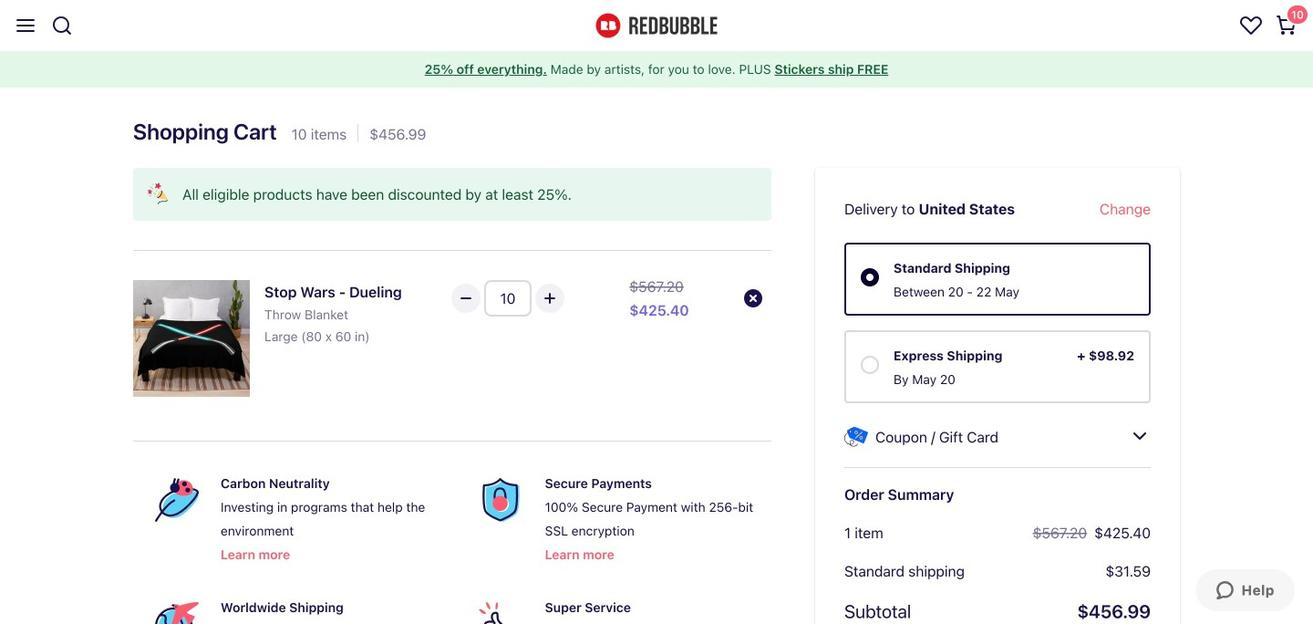 Task type: vqa. For each thing, say whether or not it's contained in the screenshot.
Designed
no



Task type: locate. For each thing, give the bounding box(es) containing it.
super service image
[[480, 602, 523, 624]]

stop wars - dueling image
[[133, 280, 250, 397]]

None radio
[[861, 355, 880, 373]]

carbon neutrality image
[[155, 478, 199, 522]]

Quantity number field
[[485, 280, 532, 317]]

none radio inside order summary element
[[861, 267, 880, 286]]

trust signals element
[[133, 456, 772, 624]]

None radio
[[861, 267, 880, 286]]

secure payments image
[[480, 478, 523, 522]]

cost summary element
[[845, 521, 1152, 624]]



Task type: describe. For each thing, give the bounding box(es) containing it.
none radio inside order summary element
[[861, 355, 880, 373]]

order summary element
[[816, 168, 1181, 624]]

worldwide shipping image
[[155, 602, 199, 624]]



